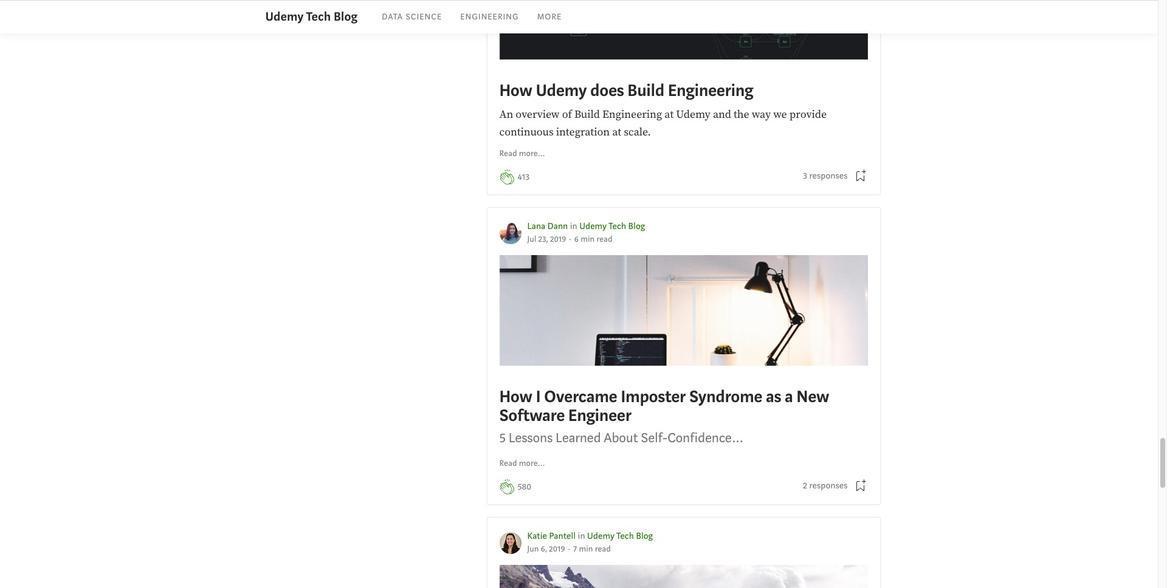 Task type: describe. For each thing, give the bounding box(es) containing it.
0 horizontal spatial at
[[613, 125, 622, 139]]

about
[[604, 429, 638, 447]]

katie
[[528, 531, 548, 543]]

and
[[713, 108, 732, 122]]

0 vertical spatial blog
[[334, 8, 358, 25]]

413
[[518, 172, 530, 183]]

provide
[[790, 108, 827, 122]]

6,
[[541, 545, 547, 556]]

how for how udemy does build engineering
[[500, 80, 533, 102]]

go to the profile of lana dann image
[[500, 222, 522, 244]]

an
[[500, 108, 514, 122]]

tech for lana dann in udemy tech blog
[[609, 221, 627, 232]]

engineering for how udemy does build engineering
[[668, 80, 754, 102]]

2019 for pantell
[[549, 545, 566, 556]]

jul 23, 2019
[[528, 234, 567, 245]]

more… for first read more… link from the top of the page
[[519, 148, 546, 159]]

confidence…
[[668, 429, 744, 447]]

jul
[[528, 234, 537, 245]]

5
[[500, 429, 506, 447]]

new
[[797, 386, 830, 408]]

read for second read more… link
[[500, 459, 517, 470]]

continuous
[[500, 125, 554, 139]]

responses for 2 responses
[[810, 481, 848, 492]]

2 read more… link from the top
[[500, 458, 546, 471]]

responses for 3 responses
[[810, 170, 848, 182]]

413 button
[[518, 171, 530, 185]]

scale.
[[624, 125, 651, 139]]

we
[[774, 108, 788, 122]]

data
[[382, 12, 403, 23]]

read for first read more… link from the top of the page
[[500, 148, 517, 159]]

how udemy does build engineering
[[500, 80, 754, 102]]

more link
[[538, 12, 562, 23]]

lana dann in udemy tech blog
[[528, 221, 646, 232]]

0 horizontal spatial engineering
[[461, 12, 519, 23]]

jun
[[528, 545, 539, 556]]

udemy tech blog
[[266, 8, 358, 25]]

i
[[536, 386, 541, 408]]

580
[[518, 482, 532, 493]]

lana dann link
[[528, 221, 568, 232]]

blog for katie pantell in udemy tech blog
[[637, 531, 653, 543]]

data science
[[382, 12, 442, 23]]

pantell
[[550, 531, 576, 543]]

the
[[734, 108, 750, 122]]

1 read more… link from the top
[[500, 148, 546, 161]]



Task type: locate. For each thing, give the bounding box(es) containing it.
katie pantell link
[[528, 531, 576, 543]]

2 horizontal spatial engineering
[[668, 80, 754, 102]]

in
[[570, 221, 578, 232], [578, 531, 586, 543]]

0 vertical spatial read more…
[[500, 148, 546, 159]]

data science link
[[382, 12, 442, 23]]

engineering for an overview of build engineering at udemy and the way we provide continuous integration at scale.
[[603, 108, 663, 122]]

responses
[[810, 170, 848, 182], [810, 481, 848, 492]]

1 read from the top
[[500, 148, 517, 159]]

0 vertical spatial how
[[500, 80, 533, 102]]

udemy tech blog link
[[266, 8, 358, 26], [580, 221, 646, 232], [588, 531, 653, 543]]

2 read from the top
[[500, 459, 517, 470]]

more… for second read more… link
[[519, 459, 546, 470]]

0 vertical spatial more…
[[519, 148, 546, 159]]

udemy tech blog link for lana dann
[[580, 221, 646, 232]]

of
[[562, 108, 572, 122]]

self-
[[641, 429, 668, 447]]

read more… link up 580
[[500, 458, 546, 471]]

overcame
[[544, 386, 618, 408]]

1 vertical spatial build
[[575, 108, 600, 122]]

read more… link
[[500, 148, 546, 161], [500, 458, 546, 471]]

as
[[766, 386, 782, 408]]

0 vertical spatial udemy tech blog link
[[266, 8, 358, 26]]

way
[[752, 108, 771, 122]]

katie pantell in udemy tech blog
[[528, 531, 653, 543]]

2019 right 6,
[[549, 545, 566, 556]]

in right the dann
[[570, 221, 578, 232]]

build inside an overview of build engineering at udemy and the way we provide continuous integration at scale.
[[575, 108, 600, 122]]

1 vertical spatial blog
[[629, 221, 646, 232]]

1 vertical spatial in
[[578, 531, 586, 543]]

1 responses from the top
[[810, 170, 848, 182]]

dann
[[548, 221, 568, 232]]

udemy inside an overview of build engineering at udemy and the way we provide continuous integration at scale.
[[677, 108, 711, 122]]

1 vertical spatial read
[[500, 459, 517, 470]]

2 responses from the top
[[810, 481, 848, 492]]

read more… up 580
[[500, 459, 546, 470]]

build for of
[[575, 108, 600, 122]]

in up 7 min read image
[[578, 531, 586, 543]]

udemy
[[266, 8, 304, 25], [536, 80, 587, 102], [677, 108, 711, 122], [580, 221, 607, 232], [588, 531, 615, 543]]

blog
[[334, 8, 358, 25], [629, 221, 646, 232], [637, 531, 653, 543]]

how up an
[[500, 80, 533, 102]]

0 horizontal spatial build
[[575, 108, 600, 122]]

1 horizontal spatial in
[[578, 531, 586, 543]]

1 vertical spatial engineering
[[668, 80, 754, 102]]

at left scale. in the top right of the page
[[613, 125, 622, 139]]

at
[[665, 108, 674, 122], [613, 125, 622, 139]]

0 vertical spatial read more… link
[[500, 148, 546, 161]]

1 more… from the top
[[519, 148, 546, 159]]

1 vertical spatial read more…
[[500, 459, 546, 470]]

read down continuous
[[500, 148, 517, 159]]

build up an overview of build engineering at udemy and the way we provide continuous integration at scale.
[[628, 80, 665, 102]]

2 how from the top
[[500, 386, 533, 408]]

tech
[[306, 8, 331, 25], [609, 221, 627, 232], [617, 531, 634, 543]]

0 vertical spatial read
[[500, 148, 517, 159]]

1 vertical spatial responses
[[810, 481, 848, 492]]

0 vertical spatial tech
[[306, 8, 331, 25]]

1 horizontal spatial build
[[628, 80, 665, 102]]

overview
[[516, 108, 560, 122]]

2 read more… from the top
[[500, 459, 546, 470]]

how
[[500, 80, 533, 102], [500, 386, 533, 408]]

0 vertical spatial engineering
[[461, 12, 519, 23]]

jun 6, 2019 link
[[528, 545, 566, 556]]

engineering up scale. in the top right of the page
[[603, 108, 663, 122]]

engineering up and
[[668, 80, 754, 102]]

1 vertical spatial udemy tech blog link
[[580, 221, 646, 232]]

3
[[804, 170, 808, 182]]

engineering
[[461, 12, 519, 23], [668, 80, 754, 102], [603, 108, 663, 122]]

3 responses link
[[804, 170, 848, 184]]

read more… down continuous
[[500, 148, 546, 159]]

build for does
[[628, 80, 665, 102]]

read more… for first read more… link from the top of the page
[[500, 148, 546, 159]]

udemy tech blog link for katie pantell
[[588, 531, 653, 543]]

responses right 2
[[810, 481, 848, 492]]

how left i
[[500, 386, 533, 408]]

syndrome
[[690, 386, 763, 408]]

2019 for dann
[[550, 234, 567, 245]]

read more… for second read more… link
[[500, 459, 546, 470]]

at down how udemy does build engineering at the top of page
[[665, 108, 674, 122]]

7 min read image
[[574, 545, 611, 556]]

2 vertical spatial engineering
[[603, 108, 663, 122]]

6 min read image
[[575, 234, 613, 245]]

science
[[406, 12, 442, 23]]

jun 6, 2019
[[528, 545, 566, 556]]

0 vertical spatial 2019
[[550, 234, 567, 245]]

how i overcame imposter syndrome as a new software engineer 5 lessons learned about self-confidence…
[[500, 386, 830, 447]]

1 vertical spatial read more… link
[[500, 458, 546, 471]]

imposter
[[621, 386, 686, 408]]

read more… link down continuous
[[500, 148, 546, 161]]

0 vertical spatial at
[[665, 108, 674, 122]]

2019
[[550, 234, 567, 245], [549, 545, 566, 556]]

engineering left 'more' link
[[461, 12, 519, 23]]

does
[[591, 80, 624, 102]]

2 responses link
[[804, 480, 848, 494]]

engineering inside an overview of build engineering at udemy and the way we provide continuous integration at scale.
[[603, 108, 663, 122]]

lessons
[[509, 429, 553, 447]]

3 responses
[[804, 170, 848, 182]]

2 more… from the top
[[519, 459, 546, 470]]

an overview of build engineering at udemy and the way we provide continuous integration at scale.
[[500, 108, 827, 139]]

1 horizontal spatial engineering
[[603, 108, 663, 122]]

2 vertical spatial udemy tech blog link
[[588, 531, 653, 543]]

read down 5
[[500, 459, 517, 470]]

0 vertical spatial in
[[570, 221, 578, 232]]

more… up 580
[[519, 459, 546, 470]]

read
[[500, 148, 517, 159], [500, 459, 517, 470]]

read more…
[[500, 148, 546, 159], [500, 459, 546, 470]]

1 vertical spatial tech
[[609, 221, 627, 232]]

go to the profile of katie pantell image
[[500, 533, 522, 554]]

0 vertical spatial build
[[628, 80, 665, 102]]

2 vertical spatial tech
[[617, 531, 634, 543]]

1 how from the top
[[500, 80, 533, 102]]

1 horizontal spatial at
[[665, 108, 674, 122]]

responses right 3
[[810, 170, 848, 182]]

jul 23, 2019 link
[[528, 234, 567, 245]]

1 vertical spatial how
[[500, 386, 533, 408]]

1 read more… from the top
[[500, 148, 546, 159]]

tech for katie pantell in udemy tech blog
[[617, 531, 634, 543]]

a
[[785, 386, 794, 408]]

23,
[[539, 234, 548, 245]]

1 vertical spatial at
[[613, 125, 622, 139]]

1 vertical spatial more…
[[519, 459, 546, 470]]

in for dann
[[570, 221, 578, 232]]

build up integration
[[575, 108, 600, 122]]

2 responses
[[804, 481, 848, 492]]

0 horizontal spatial in
[[570, 221, 578, 232]]

more…
[[519, 148, 546, 159], [519, 459, 546, 470]]

0 vertical spatial responses
[[810, 170, 848, 182]]

lana
[[528, 221, 546, 232]]

2 vertical spatial blog
[[637, 531, 653, 543]]

integration
[[556, 125, 610, 139]]

build
[[628, 80, 665, 102], [575, 108, 600, 122]]

580 button
[[518, 481, 532, 495]]

engineering link
[[461, 12, 519, 23]]

in for pantell
[[578, 531, 586, 543]]

how for how i overcame imposter syndrome as a new software engineer 5 lessons learned about self-confidence…
[[500, 386, 533, 408]]

1 vertical spatial 2019
[[549, 545, 566, 556]]

software engineer
[[500, 405, 632, 427]]

blog for lana dann in udemy tech blog
[[629, 221, 646, 232]]

2
[[804, 481, 808, 492]]

learned
[[556, 429, 601, 447]]

2019 down the dann
[[550, 234, 567, 245]]

how inside how i overcame imposter syndrome as a new software engineer 5 lessons learned about self-confidence…
[[500, 386, 533, 408]]

more… down continuous
[[519, 148, 546, 159]]

more
[[538, 12, 562, 23]]



Task type: vqa. For each thing, say whether or not it's contained in the screenshot.
Read more… related to second Read more… link from the bottom
yes



